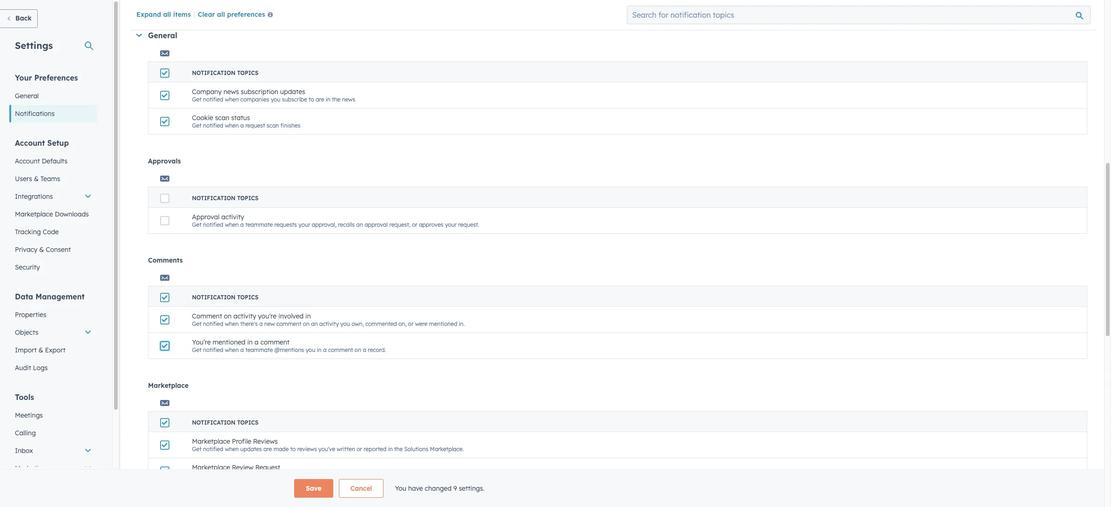 Task type: locate. For each thing, give the bounding box(es) containing it.
7 notified from the top
[[203, 472, 224, 479]]

integrations button
[[9, 188, 97, 205]]

2 horizontal spatial you
[[341, 321, 350, 327]]

notification up company
[[192, 69, 236, 76]]

account defaults link
[[9, 152, 97, 170]]

reported inside marketplace profile reviews get notified when updates are made to reviews you've written or reported in the solutions marketplace.
[[364, 446, 387, 453]]

updates up review
[[241, 446, 262, 453]]

0 horizontal spatial mentioned
[[213, 338, 246, 347]]

when up review
[[225, 446, 239, 453]]

when right approval
[[225, 221, 239, 228]]

tracking code
[[15, 228, 59, 236]]

an right involved
[[311, 321, 318, 327]]

privacy & consent link
[[9, 241, 97, 259]]

1 get from the top
[[192, 96, 202, 103]]

notification up comment
[[192, 294, 236, 301]]

2 written from the top
[[337, 498, 355, 505]]

comments
[[148, 256, 183, 265]]

8 notified from the top
[[203, 498, 224, 505]]

1 made from the top
[[274, 446, 289, 453]]

commented
[[366, 321, 397, 327]]

you left own,
[[341, 321, 350, 327]]

when inside comment on activity you're involved in get notified when there's a new comment on an activity you own, commented on, or were mentioned in.
[[225, 321, 239, 327]]

2 account from the top
[[15, 157, 40, 165]]

topics for marketplace
[[237, 419, 259, 426]]

1 vertical spatial you've
[[304, 472, 321, 479]]

1 vertical spatial teammate
[[246, 347, 273, 354]]

teammate inside approval activity get notified when a teammate requests your approval, recalls an approval request, or approves your request.
[[246, 221, 273, 228]]

2 notified from the top
[[203, 122, 224, 129]]

an inside comment on activity you're involved in get notified when there's a new comment on an activity you own, commented on, or were mentioned in.
[[311, 321, 318, 327]]

tracking
[[15, 228, 41, 236]]

a inside comment on activity you're involved in get notified when there's a new comment on an activity you own, commented on, or were mentioned in.
[[259, 321, 263, 327]]

defaults
[[42, 157, 68, 165]]

import & export
[[15, 346, 65, 355]]

notified inside company news subscription updates get notified when companies you subscribe to are in the news
[[203, 96, 224, 103]]

1 vertical spatial reported
[[364, 498, 387, 505]]

to left the leave
[[225, 472, 231, 479]]

notified
[[203, 96, 224, 103], [203, 122, 224, 129], [203, 221, 224, 228], [203, 321, 224, 327], [203, 347, 224, 354], [203, 446, 224, 453], [203, 472, 224, 479], [203, 498, 224, 505]]

you're
[[258, 312, 277, 321]]

users & teams
[[15, 175, 60, 183]]

to inside company news subscription updates get notified when companies you subscribe to are in the news
[[309, 96, 314, 103]]

written down cancel
[[337, 498, 355, 505]]

audit logs link
[[9, 359, 97, 377]]

are down review
[[264, 498, 272, 505]]

are inside marketplace profile reviews get notified when updates are made to reviews you've written or reported in the solutions marketplace.
[[264, 446, 272, 453]]

2 notification from the top
[[192, 195, 236, 202]]

& right users
[[34, 175, 39, 183]]

updates
[[280, 88, 305, 96], [241, 446, 262, 453], [241, 498, 262, 505]]

all inside clear all preferences button
[[217, 10, 225, 19]]

made down anything
[[274, 498, 289, 505]]

1 notification topics from the top
[[192, 69, 259, 76]]

approvals
[[148, 157, 181, 165]]

approval
[[192, 213, 220, 221]]

the right subscribe
[[332, 96, 341, 103]]

to up marketplace review request get notified to leave a review on anything you've installed in the marketplace.
[[291, 446, 296, 453]]

5 when from the top
[[225, 347, 239, 354]]

teammate inside you're mentioned in a comment get notified when a teammate @mentions you in a comment on a record.
[[246, 347, 273, 354]]

7 get from the top
[[192, 472, 202, 479]]

general down your
[[15, 92, 39, 100]]

0 vertical spatial marketplace.
[[430, 446, 464, 453]]

0 horizontal spatial you
[[271, 96, 281, 103]]

marketplace
[[15, 210, 53, 218], [148, 382, 189, 390], [192, 437, 230, 446], [192, 464, 230, 472]]

scan right request
[[267, 122, 279, 129]]

updates for subscription
[[280, 88, 305, 96]]

0 horizontal spatial all
[[163, 10, 171, 19]]

made
[[274, 446, 289, 453], [274, 498, 289, 505]]

2 vertical spatial you
[[306, 347, 316, 354]]

you've inside marketplace profile reviews get notified when updates are made to reviews you've written or reported in the solutions marketplace.
[[319, 446, 335, 453]]

on,
[[399, 321, 407, 327]]

a inside cookie scan status get notified when a request scan finishes
[[241, 122, 244, 129]]

settings
[[15, 40, 53, 51]]

or
[[412, 221, 418, 228], [408, 321, 414, 327], [357, 446, 362, 453], [357, 498, 362, 505]]

2 topics from the top
[[237, 195, 259, 202]]

own,
[[352, 321, 364, 327]]

get inside comment on activity you're involved in get notified when there's a new comment on an activity you own, commented on, or were mentioned in.
[[192, 321, 202, 327]]

0 horizontal spatial your
[[299, 221, 310, 228]]

to right subscribe
[[309, 96, 314, 103]]

the inside company news subscription updates get notified when companies you subscribe to are in the news
[[332, 96, 341, 103]]

you've down save
[[319, 498, 335, 505]]

get notified when updates are made to reviews you've written or reported in the app marketplace.
[[192, 498, 451, 505]]

marketplace. right "solutions"
[[430, 446, 464, 453]]

marketplace. for when
[[417, 498, 451, 505]]

solutions
[[405, 446, 429, 453]]

2 vertical spatial &
[[39, 346, 43, 355]]

teammate left requests
[[246, 221, 273, 228]]

4 topics from the top
[[237, 419, 259, 426]]

notification for marketplace
[[192, 419, 236, 426]]

when left "there's"
[[225, 321, 239, 327]]

topics
[[237, 69, 259, 76], [237, 195, 259, 202], [237, 294, 259, 301], [237, 419, 259, 426]]

in right subscribe
[[326, 96, 331, 103]]

you left subscribe
[[271, 96, 281, 103]]

when inside marketplace profile reviews get notified when updates are made to reviews you've written or reported in the solutions marketplace.
[[225, 446, 239, 453]]

3 when from the top
[[225, 221, 239, 228]]

in right installed
[[346, 472, 350, 479]]

notified inside cookie scan status get notified when a request scan finishes
[[203, 122, 224, 129]]

mentioned left in. at the left bottom of page
[[429, 321, 458, 327]]

6 when from the top
[[225, 446, 239, 453]]

marketplace inside marketplace review request get notified to leave a review on anything you've installed in the marketplace.
[[192, 464, 230, 472]]

subscribe
[[282, 96, 307, 103]]

2 reported from the top
[[364, 498, 387, 505]]

on left record. on the bottom of page
[[355, 347, 362, 354]]

1 teammate from the top
[[246, 221, 273, 228]]

1 vertical spatial mentioned
[[213, 338, 246, 347]]

a inside marketplace review request get notified to leave a review on anything you've installed in the marketplace.
[[247, 472, 251, 479]]

notified inside marketplace review request get notified to leave a review on anything you've installed in the marketplace.
[[203, 472, 224, 479]]

& left "export"
[[39, 346, 43, 355]]

or up cancel
[[357, 446, 362, 453]]

0 vertical spatial made
[[274, 446, 289, 453]]

0 horizontal spatial news
[[224, 88, 239, 96]]

clear
[[198, 10, 215, 19]]

0 horizontal spatial general
[[15, 92, 39, 100]]

2 vertical spatial updates
[[241, 498, 262, 505]]

a
[[241, 122, 244, 129], [241, 221, 244, 228], [259, 321, 263, 327], [255, 338, 259, 347], [241, 347, 244, 354], [323, 347, 327, 354], [363, 347, 367, 354], [247, 472, 251, 479]]

6 get from the top
[[192, 446, 202, 453]]

0 vertical spatial teammate
[[246, 221, 273, 228]]

notified inside approval activity get notified when a teammate requests your approval, recalls an approval request, or approves your request.
[[203, 221, 224, 228]]

or inside comment on activity you're involved in get notified when there's a new comment on an activity you own, commented on, or were mentioned in.
[[408, 321, 414, 327]]

4 notified from the top
[[203, 321, 224, 327]]

mentioned inside comment on activity you're involved in get notified when there's a new comment on an activity you own, commented on, or were mentioned in.
[[429, 321, 458, 327]]

& inside the data management "element"
[[39, 346, 43, 355]]

1 horizontal spatial your
[[445, 221, 457, 228]]

when down the leave
[[225, 498, 239, 505]]

topics for approvals
[[237, 195, 259, 202]]

teammate
[[246, 221, 273, 228], [246, 347, 273, 354]]

0 vertical spatial reported
[[364, 446, 387, 453]]

get inside cookie scan status get notified when a request scan finishes
[[192, 122, 202, 129]]

1 horizontal spatial mentioned
[[429, 321, 458, 327]]

1 reported from the top
[[364, 446, 387, 453]]

0 horizontal spatial an
[[311, 321, 318, 327]]

5 notified from the top
[[203, 347, 224, 354]]

7 when from the top
[[225, 498, 239, 505]]

notifications link
[[9, 105, 97, 123]]

activity left own,
[[320, 321, 339, 327]]

updates down review
[[241, 498, 262, 505]]

are up request
[[264, 446, 272, 453]]

4 get from the top
[[192, 321, 202, 327]]

in
[[326, 96, 331, 103], [306, 312, 311, 321], [247, 338, 253, 347], [317, 347, 322, 354], [388, 446, 393, 453], [346, 472, 350, 479], [388, 498, 393, 505]]

objects
[[15, 328, 38, 337]]

general inside the your preferences element
[[15, 92, 39, 100]]

you
[[395, 484, 407, 493]]

caret image
[[136, 34, 142, 37]]

meetings link
[[9, 407, 97, 424]]

activity right approval
[[222, 213, 244, 221]]

or right on, at the left bottom
[[408, 321, 414, 327]]

0 vertical spatial written
[[337, 446, 355, 453]]

the
[[332, 96, 341, 103], [395, 446, 403, 453], [352, 472, 360, 479], [395, 498, 403, 505]]

all right clear
[[217, 10, 225, 19]]

account up account defaults
[[15, 138, 45, 148]]

activity
[[222, 213, 244, 221], [234, 312, 256, 321], [320, 321, 339, 327]]

1 vertical spatial you
[[341, 321, 350, 327]]

updates right subscription
[[280, 88, 305, 96]]

company
[[192, 88, 222, 96]]

1 vertical spatial made
[[274, 498, 289, 505]]

back link
[[0, 9, 38, 28]]

when inside you're mentioned in a comment get notified when a teammate @mentions you in a comment on a record.
[[225, 347, 239, 354]]

0 vertical spatial you
[[271, 96, 281, 103]]

marketplace. inside marketplace review request get notified to leave a review on anything you've installed in the marketplace.
[[362, 472, 396, 479]]

review
[[232, 464, 254, 472]]

notification up 'profile'
[[192, 419, 236, 426]]

0 vertical spatial an
[[357, 221, 363, 228]]

marketplace for marketplace review request get notified to leave a review on anything you've installed in the marketplace.
[[192, 464, 230, 472]]

2 all from the left
[[217, 10, 225, 19]]

1 when from the top
[[225, 96, 239, 103]]

your left request.
[[445, 221, 457, 228]]

you've up installed
[[319, 446, 335, 453]]

3 get from the top
[[192, 221, 202, 228]]

2 when from the top
[[225, 122, 239, 129]]

you've up save button
[[304, 472, 321, 479]]

comment down own,
[[328, 347, 353, 354]]

in inside marketplace profile reviews get notified when updates are made to reviews you've written or reported in the solutions marketplace.
[[388, 446, 393, 453]]

2 made from the top
[[274, 498, 289, 505]]

all left items on the top left of the page
[[163, 10, 171, 19]]

updates inside company news subscription updates get notified when companies you subscribe to are in the news
[[280, 88, 305, 96]]

notification topics up approval
[[192, 195, 259, 202]]

marketplace. down changed at the left
[[417, 498, 451, 505]]

1 vertical spatial &
[[39, 246, 44, 254]]

3 topics from the top
[[237, 294, 259, 301]]

logs
[[33, 364, 48, 372]]

request
[[256, 464, 280, 472]]

written up installed
[[337, 446, 355, 453]]

1 vertical spatial updates
[[241, 446, 262, 453]]

are right subscribe
[[316, 96, 324, 103]]

when right you're
[[225, 347, 239, 354]]

1 reviews from the top
[[298, 446, 317, 453]]

you
[[271, 96, 281, 103], [341, 321, 350, 327], [306, 347, 316, 354]]

comment right new
[[277, 321, 302, 327]]

notification topics up 'profile'
[[192, 419, 259, 426]]

2 vertical spatial are
[[264, 498, 272, 505]]

on right review
[[271, 472, 278, 479]]

you right '@mentions' on the left bottom
[[306, 347, 316, 354]]

marketing
[[15, 464, 46, 473]]

0 vertical spatial updates
[[280, 88, 305, 96]]

3 notification from the top
[[192, 294, 236, 301]]

scan left status
[[215, 114, 230, 122]]

marketplace for marketplace downloads
[[15, 210, 53, 218]]

marketplace. inside marketplace profile reviews get notified when updates are made to reviews you've written or reported in the solutions marketplace.
[[430, 446, 464, 453]]

0 vertical spatial are
[[316, 96, 324, 103]]

news
[[224, 88, 239, 96], [342, 96, 356, 103]]

3 notification topics from the top
[[192, 294, 259, 301]]

on up you're mentioned in a comment get notified when a teammate @mentions you in a comment on a record.
[[303, 321, 310, 327]]

notification topics up company
[[192, 69, 259, 76]]

0 vertical spatial &
[[34, 175, 39, 183]]

reviews
[[253, 437, 278, 446]]

the up cancel
[[352, 472, 360, 479]]

marketplace. up cancel button
[[362, 472, 396, 479]]

0 vertical spatial mentioned
[[429, 321, 458, 327]]

0 vertical spatial you've
[[319, 446, 335, 453]]

your right requests
[[299, 221, 310, 228]]

& right privacy
[[39, 246, 44, 254]]

5 get from the top
[[192, 347, 202, 354]]

3 notified from the top
[[203, 221, 224, 228]]

to inside marketplace review request get notified to leave a review on anything you've installed in the marketplace.
[[225, 472, 231, 479]]

general down expand all items button
[[148, 31, 177, 40]]

2 teammate from the top
[[246, 347, 273, 354]]

1 horizontal spatial all
[[217, 10, 225, 19]]

0 vertical spatial account
[[15, 138, 45, 148]]

data management element
[[9, 292, 97, 377]]

in.
[[459, 321, 465, 327]]

2 vertical spatial marketplace.
[[417, 498, 451, 505]]

1 vertical spatial general
[[15, 92, 39, 100]]

1 vertical spatial an
[[311, 321, 318, 327]]

in right '@mentions' on the left bottom
[[317, 347, 322, 354]]

expand all items
[[136, 10, 191, 19]]

1 horizontal spatial an
[[357, 221, 363, 228]]

in right involved
[[306, 312, 311, 321]]

general link
[[9, 87, 97, 105]]

made up request
[[274, 446, 289, 453]]

1 all from the left
[[163, 10, 171, 19]]

data management
[[15, 292, 85, 301]]

notified inside you're mentioned in a comment get notified when a teammate @mentions you in a comment on a record.
[[203, 347, 224, 354]]

notification up approval
[[192, 195, 236, 202]]

1 horizontal spatial general
[[148, 31, 177, 40]]

your preferences element
[[9, 73, 97, 123]]

all for expand
[[163, 10, 171, 19]]

4 when from the top
[[225, 321, 239, 327]]

in left "solutions"
[[388, 446, 393, 453]]

teams
[[40, 175, 60, 183]]

account setup element
[[9, 138, 97, 276]]

marketplace inside marketplace profile reviews get notified when updates are made to reviews you've written or reported in the solutions marketplace.
[[192, 437, 230, 446]]

reviews
[[298, 446, 317, 453], [298, 498, 317, 505]]

when inside approval activity get notified when a teammate requests your approval, recalls an approval request, or approves your request.
[[225, 221, 239, 228]]

properties
[[15, 311, 46, 319]]

notification for comments
[[192, 294, 236, 301]]

notification topics up comment
[[192, 294, 259, 301]]

cookie
[[192, 114, 213, 122]]

1 vertical spatial reviews
[[298, 498, 317, 505]]

1 horizontal spatial you
[[306, 347, 316, 354]]

1 vertical spatial written
[[337, 498, 355, 505]]

1 written from the top
[[337, 446, 355, 453]]

to inside marketplace profile reviews get notified when updates are made to reviews you've written or reported in the solutions marketplace.
[[291, 446, 296, 453]]

on
[[224, 312, 232, 321], [303, 321, 310, 327], [355, 347, 362, 354], [271, 472, 278, 479]]

get
[[192, 96, 202, 103], [192, 122, 202, 129], [192, 221, 202, 228], [192, 321, 202, 327], [192, 347, 202, 354], [192, 446, 202, 453], [192, 472, 202, 479], [192, 498, 202, 505]]

expand all items button
[[136, 10, 191, 19]]

reported down cancel
[[364, 498, 387, 505]]

6 notified from the top
[[203, 446, 224, 453]]

your
[[15, 73, 32, 82]]

1 vertical spatial account
[[15, 157, 40, 165]]

account up users
[[15, 157, 40, 165]]

or right request,
[[412, 221, 418, 228]]

are
[[316, 96, 324, 103], [264, 446, 272, 453], [264, 498, 272, 505]]

2 get from the top
[[192, 122, 202, 129]]

1 vertical spatial marketplace.
[[362, 472, 396, 479]]

get inside company news subscription updates get notified when companies you subscribe to are in the news
[[192, 96, 202, 103]]

1 account from the top
[[15, 138, 45, 148]]

you've inside marketplace review request get notified to leave a review on anything you've installed in the marketplace.
[[304, 472, 321, 479]]

marketplace inside account setup element
[[15, 210, 53, 218]]

2 notification topics from the top
[[192, 195, 259, 202]]

4 notification from the top
[[192, 419, 236, 426]]

the left "solutions"
[[395, 446, 403, 453]]

reviews down save
[[298, 498, 317, 505]]

reviews inside marketplace profile reviews get notified when updates are made to reviews you've written or reported in the solutions marketplace.
[[298, 446, 317, 453]]

1 your from the left
[[299, 221, 310, 228]]

updates inside marketplace profile reviews get notified when updates are made to reviews you've written or reported in the solutions marketplace.
[[241, 446, 262, 453]]

mentioned down "there's"
[[213, 338, 246, 347]]

an right recalls
[[357, 221, 363, 228]]

reported left "solutions"
[[364, 446, 387, 453]]

marketplace review request get notified to leave a review on anything you've installed in the marketplace.
[[192, 464, 396, 479]]

notified inside comment on activity you're involved in get notified when there's a new comment on an activity you own, commented on, or were mentioned in.
[[203, 321, 224, 327]]

mentioned
[[429, 321, 458, 327], [213, 338, 246, 347]]

users & teams link
[[9, 170, 97, 188]]

items
[[173, 10, 191, 19]]

when up status
[[225, 96, 239, 103]]

you've
[[319, 446, 335, 453], [304, 472, 321, 479], [319, 498, 335, 505]]

0 vertical spatial reviews
[[298, 446, 317, 453]]

reviews up marketplace review request get notified to leave a review on anything you've installed in the marketplace.
[[298, 446, 317, 453]]

app
[[405, 498, 415, 505]]

audit logs
[[15, 364, 48, 372]]

your
[[299, 221, 310, 228], [445, 221, 457, 228]]

teammate down "there's"
[[246, 347, 273, 354]]

& inside "link"
[[34, 175, 39, 183]]

account for account defaults
[[15, 157, 40, 165]]

scan
[[215, 114, 230, 122], [267, 122, 279, 129]]

security link
[[9, 259, 97, 276]]

4 notification topics from the top
[[192, 419, 259, 426]]

approval activity get notified when a teammate requests your approval, recalls an approval request, or approves your request.
[[192, 213, 480, 228]]

meetings
[[15, 411, 43, 420]]

when left request
[[225, 122, 239, 129]]

1 notified from the top
[[203, 96, 224, 103]]

1 vertical spatial are
[[264, 446, 272, 453]]



Task type: describe. For each thing, give the bounding box(es) containing it.
notifications
[[15, 109, 55, 118]]

setup
[[47, 138, 69, 148]]

marketplace for marketplace
[[148, 382, 189, 390]]

notified inside marketplace profile reviews get notified when updates are made to reviews you've written or reported in the solutions marketplace.
[[203, 446, 224, 453]]

preferences
[[227, 10, 265, 19]]

account defaults
[[15, 157, 68, 165]]

account setup
[[15, 138, 69, 148]]

cancel
[[351, 484, 372, 493]]

comment
[[192, 312, 222, 321]]

data
[[15, 292, 33, 301]]

preferences
[[34, 73, 78, 82]]

marketplace. for request
[[362, 472, 396, 479]]

finishes
[[281, 122, 301, 129]]

written inside marketplace profile reviews get notified when updates are made to reviews you've written or reported in the solutions marketplace.
[[337, 446, 355, 453]]

2 vertical spatial you've
[[319, 498, 335, 505]]

downloads
[[55, 210, 89, 218]]

or down cancel
[[357, 498, 362, 505]]

@mentions
[[275, 347, 304, 354]]

cookie scan status get notified when a request scan finishes
[[192, 114, 301, 129]]

notification for approvals
[[192, 195, 236, 202]]

8 get from the top
[[192, 498, 202, 505]]

general button
[[136, 31, 1088, 40]]

on right comment
[[224, 312, 232, 321]]

in inside company news subscription updates get notified when companies you subscribe to are in the news
[[326, 96, 331, 103]]

properties link
[[9, 306, 97, 324]]

request
[[246, 122, 265, 129]]

when inside cookie scan status get notified when a request scan finishes
[[225, 122, 239, 129]]

consent
[[46, 246, 71, 254]]

you've for marketplace review request
[[304, 472, 321, 479]]

to down anything
[[291, 498, 296, 505]]

inbox button
[[9, 442, 97, 460]]

notification topics for marketplace
[[192, 419, 259, 426]]

back
[[15, 14, 32, 22]]

get inside approval activity get notified when a teammate requests your approval, recalls an approval request, or approves your request.
[[192, 221, 202, 228]]

2 your from the left
[[445, 221, 457, 228]]

the left app at left
[[395, 498, 403, 505]]

code
[[43, 228, 59, 236]]

installed
[[322, 472, 344, 479]]

tracking code link
[[9, 223, 97, 241]]

involved
[[279, 312, 304, 321]]

integrations
[[15, 192, 53, 201]]

calling
[[15, 429, 36, 437]]

users
[[15, 175, 32, 183]]

expand
[[136, 10, 161, 19]]

there's
[[241, 321, 258, 327]]

the inside marketplace review request get notified to leave a review on anything you've installed in the marketplace.
[[352, 472, 360, 479]]

changed
[[425, 484, 452, 493]]

you've for marketplace profile reviews
[[319, 446, 335, 453]]

marketplace for marketplace profile reviews get notified when updates are made to reviews you've written or reported in the solutions marketplace.
[[192, 437, 230, 446]]

in left app at left
[[388, 498, 393, 505]]

export
[[45, 346, 65, 355]]

record.
[[368, 347, 386, 354]]

objects button
[[9, 324, 97, 341]]

company news subscription updates get notified when companies you subscribe to are in the news
[[192, 88, 356, 103]]

0 vertical spatial general
[[148, 31, 177, 40]]

or inside marketplace profile reviews get notified when updates are made to reviews you've written or reported in the solutions marketplace.
[[357, 446, 362, 453]]

updates for when
[[241, 498, 262, 505]]

anything
[[279, 472, 302, 479]]

1 horizontal spatial news
[[342, 96, 356, 103]]

notification topics for approvals
[[192, 195, 259, 202]]

account for account setup
[[15, 138, 45, 148]]

approves
[[419, 221, 444, 228]]

in inside marketplace review request get notified to leave a review on anything you've installed in the marketplace.
[[346, 472, 350, 479]]

recalls
[[338, 221, 355, 228]]

are inside company news subscription updates get notified when companies you subscribe to are in the news
[[316, 96, 324, 103]]

you're
[[192, 338, 211, 347]]

1 horizontal spatial scan
[[267, 122, 279, 129]]

inbox
[[15, 447, 33, 455]]

& for export
[[39, 346, 43, 355]]

activity inside approval activity get notified when a teammate requests your approval, recalls an approval request, or approves your request.
[[222, 213, 244, 221]]

2 reviews from the top
[[298, 498, 317, 505]]

marketplace profile reviews get notified when updates are made to reviews you've written or reported in the solutions marketplace.
[[192, 437, 464, 453]]

request.
[[459, 221, 480, 228]]

you're mentioned in a comment get notified when a teammate @mentions you in a comment on a record.
[[192, 338, 386, 354]]

comment inside comment on activity you're involved in get notified when there's a new comment on an activity you own, commented on, or were mentioned in.
[[277, 321, 302, 327]]

in inside comment on activity you're involved in get notified when there's a new comment on an activity you own, commented on, or were mentioned in.
[[306, 312, 311, 321]]

when inside company news subscription updates get notified when companies you subscribe to are in the news
[[225, 96, 239, 103]]

made inside marketplace profile reviews get notified when updates are made to reviews you've written or reported in the solutions marketplace.
[[274, 446, 289, 453]]

you inside company news subscription updates get notified when companies you subscribe to are in the news
[[271, 96, 281, 103]]

cancel button
[[339, 479, 384, 498]]

have
[[408, 484, 423, 493]]

in down "there's"
[[247, 338, 253, 347]]

the inside marketplace profile reviews get notified when updates are made to reviews you've written or reported in the solutions marketplace.
[[395, 446, 403, 453]]

1 topics from the top
[[237, 69, 259, 76]]

a inside approval activity get notified when a teammate requests your approval, recalls an approval request, or approves your request.
[[241, 221, 244, 228]]

on inside marketplace review request get notified to leave a review on anything you've installed in the marketplace.
[[271, 472, 278, 479]]

leave
[[232, 472, 246, 479]]

an inside approval activity get notified when a teammate requests your approval, recalls an approval request, or approves your request.
[[357, 221, 363, 228]]

subscription
[[241, 88, 279, 96]]

clear all preferences
[[198, 10, 265, 19]]

9
[[454, 484, 457, 493]]

activity left you're
[[234, 312, 256, 321]]

tools
[[15, 393, 34, 402]]

security
[[15, 263, 40, 272]]

comment down new
[[261, 338, 290, 347]]

privacy
[[15, 246, 37, 254]]

status
[[231, 114, 250, 122]]

topics for comments
[[237, 294, 259, 301]]

& for teams
[[34, 175, 39, 183]]

profile
[[232, 437, 252, 446]]

marketplace downloads link
[[9, 205, 97, 223]]

get inside marketplace profile reviews get notified when updates are made to reviews you've written or reported in the solutions marketplace.
[[192, 446, 202, 453]]

management
[[35, 292, 85, 301]]

you inside you're mentioned in a comment get notified when a teammate @mentions you in a comment on a record.
[[306, 347, 316, 354]]

tools element
[[9, 392, 97, 507]]

0 horizontal spatial scan
[[215, 114, 230, 122]]

approval
[[365, 221, 388, 228]]

marketplace downloads
[[15, 210, 89, 218]]

audit
[[15, 364, 31, 372]]

review
[[253, 472, 269, 479]]

privacy & consent
[[15, 246, 71, 254]]

get inside you're mentioned in a comment get notified when a teammate @mentions you in a comment on a record.
[[192, 347, 202, 354]]

Search for notification topics search field
[[628, 6, 1092, 24]]

calling link
[[9, 424, 97, 442]]

1 notification from the top
[[192, 69, 236, 76]]

on inside you're mentioned in a comment get notified when a teammate @mentions you in a comment on a record.
[[355, 347, 362, 354]]

settings.
[[459, 484, 485, 493]]

import
[[15, 346, 37, 355]]

approval,
[[312, 221, 337, 228]]

you inside comment on activity you're involved in get notified when there's a new comment on an activity you own, commented on, or were mentioned in.
[[341, 321, 350, 327]]

get inside marketplace review request get notified to leave a review on anything you've installed in the marketplace.
[[192, 472, 202, 479]]

notification topics for comments
[[192, 294, 259, 301]]

new
[[264, 321, 275, 327]]

mentioned inside you're mentioned in a comment get notified when a teammate @mentions you in a comment on a record.
[[213, 338, 246, 347]]

& for consent
[[39, 246, 44, 254]]

marketing button
[[9, 460, 97, 478]]

requests
[[275, 221, 297, 228]]

all for clear
[[217, 10, 225, 19]]

or inside approval activity get notified when a teammate requests your approval, recalls an approval request, or approves your request.
[[412, 221, 418, 228]]

request,
[[390, 221, 411, 228]]



Task type: vqa. For each thing, say whether or not it's contained in the screenshot.
are inside Marketplace Profile Reviews Get notified when updates are made to reviews you've written or reported in the Solutions Marketplace.
yes



